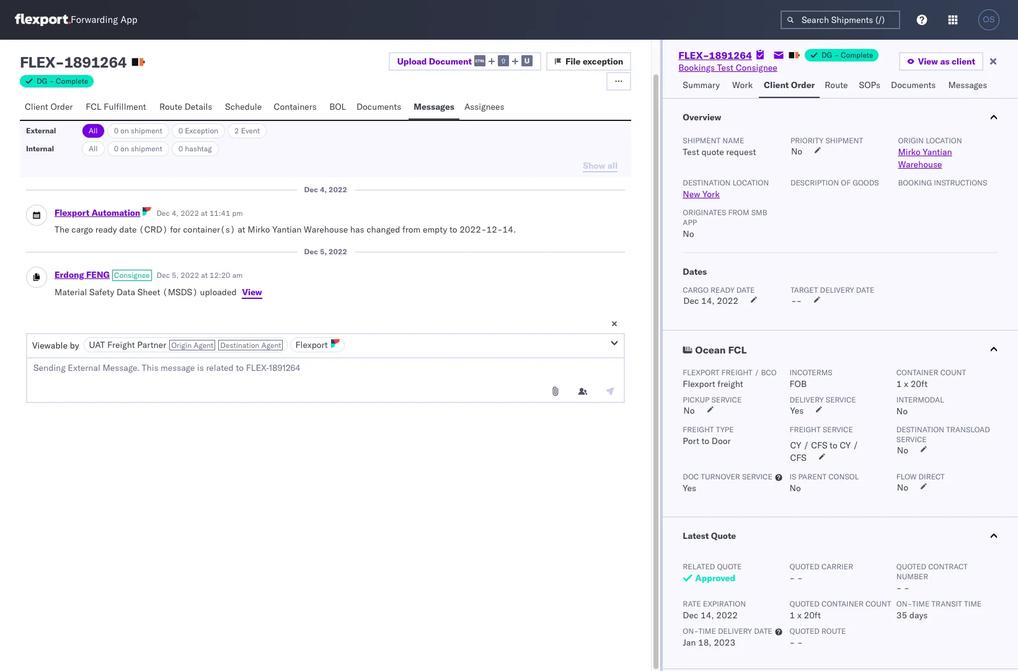Task type: describe. For each thing, give the bounding box(es) containing it.
container count 1 x 20ft
[[897, 368, 966, 390]]

flexport automation button
[[55, 207, 140, 218]]

flexport automation
[[55, 207, 140, 218]]

work
[[733, 79, 753, 91]]

Search Shipments (/) text field
[[781, 11, 901, 29]]

0 vertical spatial dg
[[822, 50, 833, 60]]

0 horizontal spatial yantian
[[272, 224, 302, 235]]

flex-1891264
[[679, 49, 752, 61]]

incoterms
[[790, 368, 833, 377]]

doc
[[683, 472, 699, 481]]

on-time transit time 35 days
[[897, 599, 982, 621]]

yantian inside origin location mirko yantian warehouse
[[923, 146, 953, 158]]

0 horizontal spatial destination
[[220, 341, 259, 350]]

related
[[683, 562, 715, 571]]

description
[[791, 178, 839, 187]]

freight for freight service
[[790, 425, 821, 434]]

at for flexport automation
[[201, 208, 208, 218]]

2022 for dec 4, 2022 at 11:41 pm
[[181, 208, 199, 218]]

containers button
[[269, 96, 325, 120]]

dec 14, 2022
[[684, 295, 739, 306]]

door
[[712, 435, 731, 447]]

intermodal no
[[897, 395, 944, 417]]

1 horizontal spatial complete
[[841, 50, 874, 60]]

1 vertical spatial freight
[[718, 378, 744, 390]]

1 horizontal spatial cfs
[[811, 440, 828, 451]]

time for on-time transit time 35 days
[[912, 599, 930, 608]]

quoted contract number - - rate expiration dec 14, 2022
[[683, 562, 968, 621]]

changed
[[367, 224, 400, 235]]

x inside container count 1 x 20ft
[[904, 378, 909, 390]]

material safety data sheet (msds) uploaded view
[[55, 287, 262, 298]]

client
[[952, 56, 976, 67]]

1 horizontal spatial messages button
[[944, 74, 994, 98]]

2022 inside the quoted contract number - - rate expiration dec 14, 2022
[[717, 610, 738, 621]]

all button for internal
[[82, 141, 105, 156]]

5, for dec 5, 2022 at 12:20 am
[[172, 270, 179, 280]]

view inside "button"
[[918, 56, 938, 67]]

2022 for dec 14, 2022
[[717, 295, 739, 306]]

0 horizontal spatial delivery
[[718, 626, 752, 636]]

2022 for dec 5, 2022 at 12:20 am
[[181, 270, 199, 280]]

route details
[[159, 101, 212, 112]]

x inside quoted container count 1 x 20ft
[[798, 610, 802, 621]]

1 horizontal spatial client order button
[[759, 74, 820, 98]]

cargo
[[72, 224, 93, 235]]

shipment
[[683, 136, 721, 145]]

service left is
[[742, 472, 773, 481]]

rate
[[683, 599, 701, 608]]

4, for dec 4, 2022 at 11:41 pm
[[172, 208, 179, 218]]

no up flow
[[897, 445, 909, 456]]

exception
[[583, 56, 624, 67]]

1 vertical spatial quote
[[717, 562, 742, 571]]

0 horizontal spatial client order button
[[20, 96, 81, 120]]

on for 0 hashtag
[[120, 144, 129, 153]]

to for cy / cfs to cy / cfs
[[830, 440, 838, 451]]

container
[[822, 599, 864, 608]]

booking
[[898, 178, 932, 187]]

flexport button
[[291, 337, 345, 352]]

route button
[[820, 74, 854, 98]]

flexport for flexport freight / bco flexport freight
[[683, 368, 720, 377]]

freight type port to door
[[683, 425, 734, 447]]

partner
[[137, 339, 166, 350]]

0 horizontal spatial freight
[[107, 339, 135, 350]]

0 vertical spatial app
[[120, 14, 137, 26]]

35
[[897, 610, 908, 621]]

transit
[[932, 599, 963, 608]]

the cargo ready date (crd) for container(s)  at mirko yantian warehouse has changed from empty to 2022-12-14.
[[55, 224, 516, 235]]

1 vertical spatial cfs
[[791, 452, 807, 463]]

quoted for quoted carrier - -
[[790, 562, 820, 571]]

file
[[566, 56, 581, 67]]

1 vertical spatial order
[[50, 101, 73, 112]]

2 horizontal spatial /
[[853, 440, 859, 451]]

latest quote button
[[663, 517, 1018, 555]]

1 inside quoted container count 1 x 20ft
[[790, 610, 795, 621]]

intermodal
[[897, 395, 944, 404]]

date left quoted route - -
[[754, 626, 773, 636]]

18,
[[698, 637, 712, 648]]

all button for external
[[82, 123, 105, 138]]

all for internal
[[89, 144, 98, 153]]

fcl fulfillment button
[[81, 96, 154, 120]]

internal
[[26, 144, 54, 153]]

ocean fcl button
[[663, 331, 1018, 368]]

no down flow
[[897, 482, 909, 493]]

turnover
[[701, 472, 740, 481]]

on for 0 exception
[[120, 126, 129, 135]]

2022 for dec 4, 2022
[[329, 185, 347, 194]]

1 vertical spatial from
[[403, 224, 421, 235]]

0 horizontal spatial documents button
[[352, 96, 409, 120]]

0 vertical spatial order
[[791, 79, 815, 91]]

2 event
[[235, 126, 260, 135]]

count inside quoted container count 1 x 20ft
[[866, 599, 892, 608]]

erdong feng button
[[55, 269, 110, 280]]

0 vertical spatial freight
[[722, 368, 753, 377]]

quoted for quoted container count 1 x 20ft
[[790, 599, 820, 608]]

pickup
[[683, 395, 710, 404]]

warehouse inside origin location mirko yantian warehouse
[[898, 159, 943, 170]]

schedule
[[225, 101, 262, 112]]

4, for dec 4, 2022
[[320, 185, 327, 194]]

quote inside 'shipment name test quote request'
[[702, 146, 724, 158]]

1 vertical spatial dg
[[37, 76, 47, 86]]

ocean
[[696, 344, 726, 356]]

0 horizontal spatial to
[[450, 224, 457, 235]]

0 horizontal spatial yes
[[683, 483, 697, 494]]

20ft inside quoted container count 1 x 20ft
[[804, 610, 821, 621]]

delivery
[[790, 395, 824, 404]]

0 vertical spatial ready
[[95, 224, 117, 235]]

(msds)
[[162, 287, 198, 298]]

messages for 'messages' button to the left
[[414, 101, 455, 112]]

service
[[823, 425, 853, 434]]

type
[[716, 425, 734, 434]]

details
[[185, 101, 212, 112]]

bookings test consignee
[[679, 62, 778, 73]]

(crd)
[[139, 224, 168, 235]]

upload document
[[397, 56, 472, 67]]

0 horizontal spatial messages button
[[409, 96, 460, 120]]

sops
[[859, 79, 881, 91]]

freight for freight type port to door
[[683, 425, 714, 434]]

documents for the rightmost documents 'button'
[[891, 79, 936, 91]]

service inside destination transload service
[[897, 435, 927, 444]]

0 vertical spatial test
[[717, 62, 734, 73]]

on-time delivery date
[[683, 626, 773, 636]]

quoted for quoted route - -
[[790, 626, 820, 636]]

container
[[897, 368, 939, 377]]

2022-
[[460, 224, 487, 235]]

york
[[703, 189, 720, 200]]

shipment for 0 exception
[[131, 126, 162, 135]]

destination transload service
[[897, 425, 990, 444]]

/ inside flexport freight / bco flexport freight
[[755, 368, 759, 377]]

originates from smb app no
[[683, 208, 768, 239]]

os
[[983, 15, 995, 24]]

0 horizontal spatial complete
[[56, 76, 88, 86]]

upload document button
[[389, 52, 541, 71]]

number
[[897, 572, 929, 581]]

2 horizontal spatial time
[[964, 599, 982, 608]]

0 horizontal spatial warehouse
[[304, 224, 348, 235]]

work button
[[728, 74, 759, 98]]

flexport up pickup
[[683, 378, 716, 390]]

delivery service
[[790, 395, 856, 404]]

mirko yantian warehouse link
[[898, 146, 953, 170]]

flex
[[20, 53, 55, 71]]

5, for dec 5, 2022
[[320, 247, 327, 256]]

dec for dec 14, 2022
[[684, 295, 699, 306]]

flow
[[897, 472, 917, 481]]

0 horizontal spatial dg - complete
[[37, 76, 88, 86]]

uat
[[89, 339, 105, 350]]

1 horizontal spatial dg - complete
[[822, 50, 874, 60]]

app inside originates from smb app no
[[683, 218, 697, 227]]

1 vertical spatial at
[[238, 224, 245, 235]]

1 horizontal spatial documents button
[[886, 74, 944, 98]]

messages for 'messages' button to the right
[[949, 79, 988, 91]]

containers
[[274, 101, 317, 112]]

1 vertical spatial client order
[[25, 101, 73, 112]]

20ft inside container count 1 x 20ft
[[911, 378, 928, 390]]

quoted container count 1 x 20ft
[[790, 599, 892, 621]]

dec inside the quoted contract number - - rate expiration dec 14, 2022
[[683, 610, 699, 621]]

dec for dec 5, 2022
[[304, 247, 318, 256]]

Sending External Message. This message is related to FLEX-1891264 text field
[[26, 357, 625, 403]]

destination for service
[[897, 425, 945, 434]]

11:41
[[210, 208, 230, 218]]

latest quote
[[683, 530, 736, 541]]

0 vertical spatial client order
[[764, 79, 815, 91]]

uat freight partner origin agent
[[89, 339, 214, 350]]

booking instructions
[[898, 178, 988, 187]]

destination location new york
[[683, 178, 769, 200]]

0 horizontal spatial view
[[242, 287, 262, 298]]



Task type: vqa. For each thing, say whether or not it's contained in the screenshot.


Task type: locate. For each thing, give the bounding box(es) containing it.
delivery right target
[[820, 285, 855, 295]]

to right "empty"
[[450, 224, 457, 235]]

client order button
[[759, 74, 820, 98], [20, 96, 81, 120]]

1 horizontal spatial /
[[804, 440, 809, 451]]

destination agent
[[220, 341, 281, 350]]

dec for dec 5, 2022 at 12:20 am
[[157, 270, 170, 280]]

location inside origin location mirko yantian warehouse
[[926, 136, 962, 145]]

ready
[[95, 224, 117, 235], [711, 285, 735, 295]]

1 vertical spatial 0 on shipment
[[114, 144, 162, 153]]

quote down the shipment
[[702, 146, 724, 158]]

from inside originates from smb app no
[[728, 208, 750, 217]]

0 horizontal spatial /
[[755, 368, 759, 377]]

0 vertical spatial fcl
[[86, 101, 102, 112]]

1 vertical spatial mirko
[[248, 224, 270, 235]]

cy / cfs to cy / cfs
[[791, 440, 859, 463]]

agent
[[194, 341, 214, 350], [261, 341, 281, 350]]

cfs
[[811, 440, 828, 451], [791, 452, 807, 463]]

2 vertical spatial destination
[[897, 425, 945, 434]]

0 vertical spatial 0 on shipment
[[114, 126, 162, 135]]

1 all button from the top
[[82, 123, 105, 138]]

bco
[[761, 368, 777, 377]]

1 horizontal spatial location
[[926, 136, 962, 145]]

flexport
[[55, 207, 89, 218], [296, 339, 328, 350], [683, 368, 720, 377], [683, 378, 716, 390]]

2 vertical spatial at
[[201, 270, 208, 280]]

x
[[904, 378, 909, 390], [798, 610, 802, 621]]

count right container
[[941, 368, 966, 377]]

1 horizontal spatial app
[[683, 218, 697, 227]]

quote up approved in the right of the page
[[717, 562, 742, 571]]

file exception
[[566, 56, 624, 67]]

1 vertical spatial ready
[[711, 285, 735, 295]]

flexport. image
[[15, 14, 71, 26]]

dec down the cargo ready date (crd) for container(s)  at mirko yantian warehouse has changed from empty to 2022-12-14.
[[304, 247, 318, 256]]

0 on shipment for 0 exception
[[114, 126, 162, 135]]

to inside freight type port to door
[[702, 435, 710, 447]]

complete down 'flex - 1891264' at top left
[[56, 76, 88, 86]]

0 vertical spatial destination
[[683, 178, 731, 187]]

5, down the cargo ready date (crd) for container(s)  at mirko yantian warehouse has changed from empty to 2022-12-14.
[[320, 247, 327, 256]]

-
[[835, 50, 839, 60], [55, 53, 64, 71], [49, 76, 54, 86], [791, 295, 797, 306], [797, 295, 802, 306], [790, 573, 795, 584], [798, 573, 803, 584], [897, 582, 902, 594], [904, 582, 910, 594], [790, 637, 795, 648], [798, 637, 803, 648]]

no down intermodal
[[897, 406, 908, 417]]

0 vertical spatial route
[[825, 79, 848, 91]]

flexport freight / bco flexport freight
[[683, 368, 777, 390]]

1 vertical spatial 5,
[[172, 270, 179, 280]]

1 horizontal spatial 20ft
[[911, 378, 928, 390]]

1 horizontal spatial on-
[[897, 599, 912, 608]]

quoted inside the quoted contract number - - rate expiration dec 14, 2022
[[897, 562, 927, 571]]

on- inside on-time transit time 35 days
[[897, 599, 912, 608]]

flexport down ocean
[[683, 368, 720, 377]]

documents button down "view as client" "button"
[[886, 74, 944, 98]]

freight
[[107, 339, 135, 350], [683, 425, 714, 434], [790, 425, 821, 434]]

dg up "route" button
[[822, 50, 833, 60]]

cargo ready date
[[683, 285, 755, 295]]

is
[[790, 472, 797, 481]]

5,
[[320, 247, 327, 256], [172, 270, 179, 280]]

destination inside destination location new york
[[683, 178, 731, 187]]

2022 for dec 5, 2022
[[329, 247, 347, 256]]

1 vertical spatial location
[[733, 178, 769, 187]]

date right target
[[856, 285, 875, 295]]

flexport for flexport
[[296, 339, 328, 350]]

location for yantian
[[926, 136, 962, 145]]

cfs up is
[[791, 452, 807, 463]]

service up service
[[826, 395, 856, 404]]

2 0 on shipment from the top
[[114, 144, 162, 153]]

order
[[791, 79, 815, 91], [50, 101, 73, 112]]

1 horizontal spatial yantian
[[923, 146, 953, 158]]

1 horizontal spatial 4,
[[320, 185, 327, 194]]

1 horizontal spatial route
[[825, 79, 848, 91]]

dec up the cargo ready date (crd) for container(s)  at mirko yantian warehouse has changed from empty to 2022-12-14.
[[304, 185, 318, 194]]

quoted left carrier
[[790, 562, 820, 571]]

1 horizontal spatial x
[[904, 378, 909, 390]]

4, up the cargo ready date (crd) for container(s)  at mirko yantian warehouse has changed from empty to 2022-12-14.
[[320, 185, 327, 194]]

dg
[[822, 50, 833, 60], [37, 76, 47, 86]]

1 horizontal spatial ready
[[711, 285, 735, 295]]

2022
[[329, 185, 347, 194], [181, 208, 199, 218], [329, 247, 347, 256], [181, 270, 199, 280], [717, 295, 739, 306], [717, 610, 738, 621]]

freight right uat
[[107, 339, 135, 350]]

0 horizontal spatial client
[[25, 101, 48, 112]]

forwarding app
[[71, 14, 137, 26]]

destination for new
[[683, 178, 731, 187]]

0 vertical spatial 14,
[[702, 295, 715, 306]]

destination up york
[[683, 178, 731, 187]]

1 vertical spatial documents
[[357, 101, 401, 112]]

1 horizontal spatial mirko
[[898, 146, 921, 158]]

all button down fcl fulfillment
[[82, 123, 105, 138]]

fcl inside button
[[729, 344, 747, 356]]

0 horizontal spatial location
[[733, 178, 769, 187]]

quoted down quoted carrier - -
[[790, 599, 820, 608]]

no inside originates from smb app no
[[683, 228, 694, 239]]

freight up pickup service
[[718, 378, 744, 390]]

freight service
[[790, 425, 853, 434]]

fcl right ocean
[[729, 344, 747, 356]]

1 horizontal spatial from
[[728, 208, 750, 217]]

1 inside container count 1 x 20ft
[[897, 378, 902, 390]]

1 horizontal spatial yes
[[791, 405, 804, 416]]

time right transit
[[964, 599, 982, 608]]

client right work button
[[764, 79, 789, 91]]

20ft down container
[[911, 378, 928, 390]]

1 horizontal spatial client
[[764, 79, 789, 91]]

mirko up booking
[[898, 146, 921, 158]]

time for on-time delivery date
[[699, 626, 716, 636]]

14, down the rate
[[701, 610, 714, 621]]

viewable by
[[32, 340, 79, 351]]

0 vertical spatial quote
[[702, 146, 724, 158]]

messages button down "upload document"
[[409, 96, 460, 120]]

1 horizontal spatial 5,
[[320, 247, 327, 256]]

route inside button
[[825, 79, 848, 91]]

0 horizontal spatial fcl
[[86, 101, 102, 112]]

safety
[[89, 287, 114, 298]]

0 vertical spatial dg - complete
[[822, 50, 874, 60]]

0 vertical spatial 20ft
[[911, 378, 928, 390]]

container(s)
[[183, 224, 235, 235]]

1 all from the top
[[89, 126, 98, 135]]

order up external
[[50, 101, 73, 112]]

messages down client
[[949, 79, 988, 91]]

all for external
[[89, 126, 98, 135]]

freight down ocean fcl
[[722, 368, 753, 377]]

assignees button
[[460, 96, 512, 120]]

0 horizontal spatial test
[[683, 146, 700, 158]]

agent inside uat freight partner origin agent
[[194, 341, 214, 350]]

/ down "freight service"
[[804, 440, 809, 451]]

1 vertical spatial client
[[25, 101, 48, 112]]

yes
[[791, 405, 804, 416], [683, 483, 697, 494]]

test down flex-1891264
[[717, 62, 734, 73]]

0 vertical spatial complete
[[841, 50, 874, 60]]

cfs down "freight service"
[[811, 440, 828, 451]]

yes down doc
[[683, 483, 697, 494]]

2 on from the top
[[120, 144, 129, 153]]

1 horizontal spatial documents
[[891, 79, 936, 91]]

freight inside freight type port to door
[[683, 425, 714, 434]]

2 agent from the left
[[261, 341, 281, 350]]

route inside button
[[159, 101, 182, 112]]

destination inside destination transload service
[[897, 425, 945, 434]]

at left 12:20
[[201, 270, 208, 280]]

origin inside origin location mirko yantian warehouse
[[898, 136, 924, 145]]

0 vertical spatial delivery
[[820, 285, 855, 295]]

test down the shipment
[[683, 146, 700, 158]]

at for erdong feng
[[201, 270, 208, 280]]

location up smb on the right top
[[733, 178, 769, 187]]

assignees
[[465, 101, 505, 112]]

contract
[[929, 562, 968, 571]]

location inside destination location new york
[[733, 178, 769, 187]]

1 horizontal spatial time
[[912, 599, 930, 608]]

app down 'originates'
[[683, 218, 697, 227]]

0 vertical spatial from
[[728, 208, 750, 217]]

1 horizontal spatial destination
[[683, 178, 731, 187]]

request
[[727, 146, 756, 158]]

on- for on-time transit time 35 days
[[897, 599, 912, 608]]

route for route
[[825, 79, 848, 91]]

for
[[170, 224, 181, 235]]

origin up mirko yantian warehouse link
[[898, 136, 924, 145]]

dec down cargo
[[684, 295, 699, 306]]

consignee inside erdong feng consignee
[[114, 270, 150, 280]]

to right port at the bottom right
[[702, 435, 710, 447]]

0 vertical spatial on-
[[897, 599, 912, 608]]

0 vertical spatial count
[[941, 368, 966, 377]]

0 vertical spatial on
[[120, 126, 129, 135]]

x up quoted route - -
[[798, 610, 802, 621]]

date down "automation"
[[119, 224, 137, 235]]

bookings
[[679, 62, 715, 73]]

flex - 1891264
[[20, 53, 127, 71]]

messages down "upload document"
[[414, 101, 455, 112]]

1 vertical spatial yes
[[683, 483, 697, 494]]

/ down service
[[853, 440, 859, 451]]

overview button
[[663, 99, 1018, 136]]

erdong
[[55, 269, 84, 280]]

5, up the (msds) at the left
[[172, 270, 179, 280]]

0 vertical spatial view
[[918, 56, 938, 67]]

count inside container count 1 x 20ft
[[941, 368, 966, 377]]

1 horizontal spatial agent
[[261, 341, 281, 350]]

1 vertical spatial fcl
[[729, 344, 747, 356]]

1 horizontal spatial to
[[702, 435, 710, 447]]

cargo
[[683, 285, 709, 295]]

delivery up 2023
[[718, 626, 752, 636]]

destination
[[683, 178, 731, 187], [220, 341, 259, 350], [897, 425, 945, 434]]

1 vertical spatial messages
[[414, 101, 455, 112]]

consignee for erdong feng consignee
[[114, 270, 150, 280]]

as
[[941, 56, 950, 67]]

order left "route" button
[[791, 79, 815, 91]]

0 vertical spatial x
[[904, 378, 909, 390]]

location
[[926, 136, 962, 145], [733, 178, 769, 187]]

no inside intermodal no
[[897, 406, 908, 417]]

client up external
[[25, 101, 48, 112]]

view left as
[[918, 56, 938, 67]]

1 0 on shipment from the top
[[114, 126, 162, 135]]

empty
[[423, 224, 447, 235]]

warehouse up 'dec 5, 2022'
[[304, 224, 348, 235]]

0 horizontal spatial cy
[[791, 440, 802, 451]]

20ft up quoted route - -
[[804, 610, 821, 621]]

dec for dec 4, 2022 at 11:41 pm
[[157, 208, 170, 218]]

consignee for bookings test consignee
[[736, 62, 778, 73]]

1 vertical spatial app
[[683, 218, 697, 227]]

1 horizontal spatial client order
[[764, 79, 815, 91]]

route for route details
[[159, 101, 182, 112]]

0 horizontal spatial messages
[[414, 101, 455, 112]]

2 cy from the left
[[840, 440, 851, 451]]

direct
[[919, 472, 945, 481]]

client order button up external
[[20, 96, 81, 120]]

app right forwarding
[[120, 14, 137, 26]]

no down is
[[790, 483, 801, 494]]

0 horizontal spatial on-
[[683, 626, 699, 636]]

origin right partner
[[171, 341, 192, 350]]

1 vertical spatial x
[[798, 610, 802, 621]]

summary button
[[678, 74, 728, 98]]

2 all button from the top
[[82, 141, 105, 156]]

time up jan 18, 2023
[[699, 626, 716, 636]]

1 vertical spatial on
[[120, 144, 129, 153]]

shipment for 0 hashtag
[[131, 144, 162, 153]]

--
[[791, 295, 802, 306]]

sops button
[[854, 74, 886, 98]]

quoted for quoted contract number - - rate expiration dec 14, 2022
[[897, 562, 927, 571]]

service down flexport freight / bco flexport freight on the bottom
[[712, 395, 742, 404]]

0 vertical spatial documents
[[891, 79, 936, 91]]

event
[[241, 126, 260, 135]]

uploaded
[[200, 287, 237, 298]]

0 vertical spatial location
[[926, 136, 962, 145]]

dec down the rate
[[683, 610, 699, 621]]

1 agent from the left
[[194, 341, 214, 350]]

mirko right container(s)
[[248, 224, 270, 235]]

at left 11:41
[[201, 208, 208, 218]]

approved
[[696, 573, 736, 584]]

test inside 'shipment name test quote request'
[[683, 146, 700, 158]]

location for york
[[733, 178, 769, 187]]

flexport inside button
[[296, 339, 328, 350]]

date up dec 14, 2022
[[737, 285, 755, 295]]

1 horizontal spatial fcl
[[729, 344, 747, 356]]

1 vertical spatial dg - complete
[[37, 76, 88, 86]]

agent left the flexport button
[[261, 341, 281, 350]]

dates
[[683, 266, 707, 277]]

on down the 'fcl fulfillment' 'button'
[[120, 144, 129, 153]]

parent
[[799, 472, 827, 481]]

2
[[235, 126, 239, 135]]

to inside cy / cfs to cy / cfs
[[830, 440, 838, 451]]

1 on from the top
[[120, 126, 129, 135]]

complete up sops
[[841, 50, 874, 60]]

fcl inside 'button'
[[86, 101, 102, 112]]

fulfillment
[[104, 101, 146, 112]]

1891264 up bookings test consignee
[[709, 49, 752, 61]]

service down intermodal no at right
[[897, 435, 927, 444]]

dg down the flex
[[37, 76, 47, 86]]

flexport for flexport automation
[[55, 207, 89, 218]]

cy
[[791, 440, 802, 451], [840, 440, 851, 451]]

0 horizontal spatial ready
[[95, 224, 117, 235]]

to for freight type port to door
[[702, 435, 710, 447]]

route up overview button
[[825, 79, 848, 91]]

0 vertical spatial 4,
[[320, 185, 327, 194]]

1 horizontal spatial consignee
[[736, 62, 778, 73]]

incoterms fob
[[790, 368, 833, 390]]

flexport up sending external message. this message is related to flex-1891264 text box
[[296, 339, 328, 350]]

dec 5, 2022 at 12:20 am
[[157, 270, 243, 280]]

/ left bco
[[755, 368, 759, 377]]

1 vertical spatial on-
[[683, 626, 699, 636]]

0 horizontal spatial x
[[798, 610, 802, 621]]

from left smb on the right top
[[728, 208, 750, 217]]

0 horizontal spatial mirko
[[248, 224, 270, 235]]

0 hashtag
[[178, 144, 212, 153]]

1 cy from the left
[[791, 440, 802, 451]]

origin inside uat freight partner origin agent
[[171, 341, 192, 350]]

1 up quoted route - -
[[790, 610, 795, 621]]

transload
[[947, 425, 990, 434]]

quoted carrier - -
[[790, 562, 854, 584]]

no down pickup
[[684, 405, 695, 416]]

0 on shipment
[[114, 126, 162, 135], [114, 144, 162, 153]]

1 horizontal spatial 1891264
[[709, 49, 752, 61]]

0 vertical spatial warehouse
[[898, 159, 943, 170]]

viewable
[[32, 340, 68, 351]]

0 horizontal spatial order
[[50, 101, 73, 112]]

originates
[[683, 208, 727, 217]]

0 horizontal spatial dg
[[37, 76, 47, 86]]

1891264 down forwarding
[[64, 53, 127, 71]]

0
[[114, 126, 119, 135], [178, 126, 183, 135], [114, 144, 119, 153], [178, 144, 183, 153]]

0 vertical spatial client
[[764, 79, 789, 91]]

no down the "priority"
[[791, 146, 803, 157]]

no inside is parent consol no
[[790, 483, 801, 494]]

no down 'originates'
[[683, 228, 694, 239]]

1 horizontal spatial count
[[941, 368, 966, 377]]

time up days at right
[[912, 599, 930, 608]]

dec for dec 4, 2022
[[304, 185, 318, 194]]

time
[[912, 599, 930, 608], [964, 599, 982, 608], [699, 626, 716, 636]]

0 horizontal spatial 1891264
[[64, 53, 127, 71]]

0 horizontal spatial origin
[[171, 341, 192, 350]]

0 vertical spatial origin
[[898, 136, 924, 145]]

ready up dec 14, 2022
[[711, 285, 735, 295]]

1 vertical spatial all
[[89, 144, 98, 153]]

client order
[[764, 79, 815, 91], [25, 101, 73, 112]]

0 exception
[[178, 126, 218, 135]]

os button
[[975, 6, 1004, 34]]

quoted inside quoted route - -
[[790, 626, 820, 636]]

documents for the left documents 'button'
[[357, 101, 401, 112]]

route details button
[[154, 96, 220, 120]]

documents down "view as client" "button"
[[891, 79, 936, 91]]

documents button
[[886, 74, 944, 98], [352, 96, 409, 120]]

0 horizontal spatial 20ft
[[804, 610, 821, 621]]

route left details
[[159, 101, 182, 112]]

goods
[[853, 178, 879, 187]]

consignee
[[736, 62, 778, 73], [114, 270, 150, 280]]

location up mirko yantian warehouse link
[[926, 136, 962, 145]]

dec up the material safety data sheet (msds) uploaded view on the left top of the page
[[157, 270, 170, 280]]

2 all from the top
[[89, 144, 98, 153]]

1 vertical spatial view
[[242, 287, 262, 298]]

4, up for
[[172, 208, 179, 218]]

dec up (crd)
[[157, 208, 170, 218]]

jan
[[683, 637, 696, 648]]

bol
[[329, 101, 346, 112]]

14, inside the quoted contract number - - rate expiration dec 14, 2022
[[701, 610, 714, 621]]

on down fulfillment
[[120, 126, 129, 135]]

on- for on-time delivery date
[[683, 626, 699, 636]]

14.
[[503, 224, 516, 235]]

0 vertical spatial yes
[[791, 405, 804, 416]]

pickup service
[[683, 395, 742, 404]]

ready down flexport automation
[[95, 224, 117, 235]]

0 vertical spatial all button
[[82, 123, 105, 138]]

0 horizontal spatial documents
[[357, 101, 401, 112]]

on- up jan
[[683, 626, 699, 636]]

mirko inside origin location mirko yantian warehouse
[[898, 146, 921, 158]]

14, down cargo ready date
[[702, 295, 715, 306]]

view
[[918, 56, 938, 67], [242, 287, 262, 298]]

file exception button
[[546, 52, 632, 71], [546, 52, 632, 71]]

from left "empty"
[[403, 224, 421, 235]]

data
[[117, 287, 135, 298]]

0 vertical spatial at
[[201, 208, 208, 218]]

forwarding
[[71, 14, 118, 26]]

1 horizontal spatial cy
[[840, 440, 851, 451]]

quoted inside quoted container count 1 x 20ft
[[790, 599, 820, 608]]

yes down delivery
[[791, 405, 804, 416]]

schedule button
[[220, 96, 269, 120]]

1 vertical spatial 14,
[[701, 610, 714, 621]]

freight up cy / cfs to cy / cfs
[[790, 425, 821, 434]]

0 on shipment for 0 hashtag
[[114, 144, 162, 153]]

dec 4, 2022
[[304, 185, 347, 194]]

quoted inside quoted carrier - -
[[790, 562, 820, 571]]

0 vertical spatial mirko
[[898, 146, 921, 158]]



